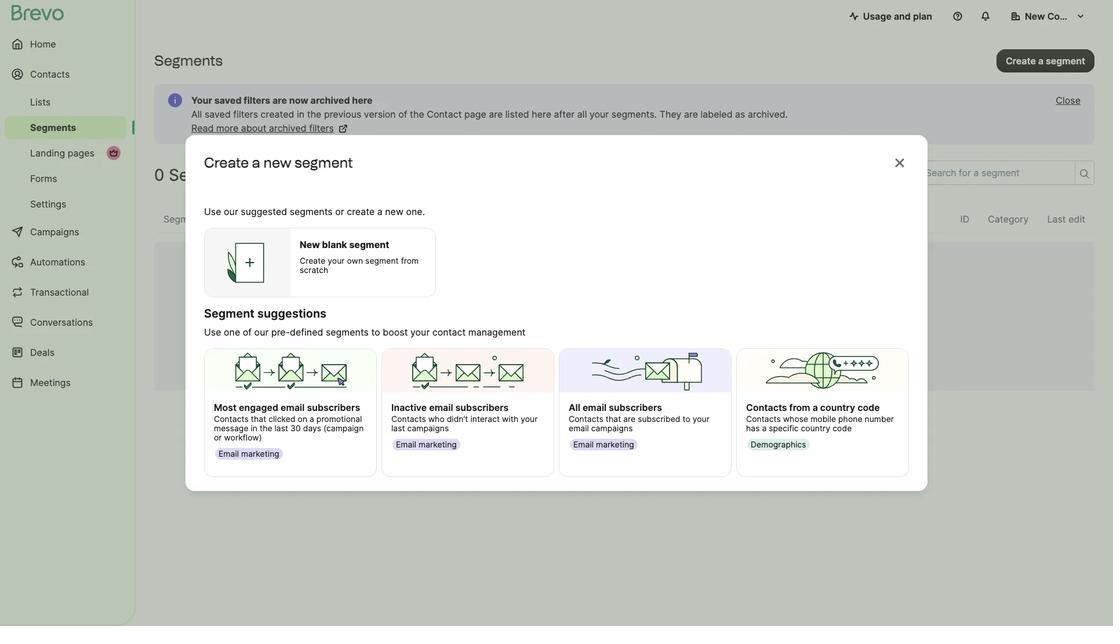 Task type: vqa. For each thing, say whether or not it's contained in the screenshot.
the leftmost 'that'
yes



Task type: describe. For each thing, give the bounding box(es) containing it.
usage
[[863, 10, 892, 22]]

as
[[735, 108, 746, 120]]

on
[[298, 414, 307, 424]]

0 vertical spatial filters
[[244, 95, 270, 106]]

your saved filters are now archived here all saved filters created in the previous version of the contact page are listed here after all your segments. they are labeled as archived.
[[191, 95, 788, 120]]

suggested
[[241, 206, 287, 217]]

create for create a segment
[[1006, 55, 1036, 66]]

close link
[[1056, 93, 1081, 107]]

1 vertical spatial saved
[[205, 108, 231, 120]]

management
[[468, 327, 526, 338]]

from inside contacts from a country code contacts whose mobile phone number has a specific country code
[[790, 402, 811, 414]]

a inside button
[[1039, 55, 1044, 66]]

transactional
[[30, 287, 89, 298]]

0 vertical spatial segments
[[154, 52, 223, 69]]

more
[[216, 122, 239, 134]]

subscribers for inactive
[[456, 402, 509, 414]]

category
[[988, 213, 1029, 225]]

inactive email subscribers contacts who didn't interact with your last campaigns
[[391, 402, 538, 433]]

from inside new blank segment create your own segment from scratch
[[401, 256, 419, 266]]

email for most
[[219, 449, 239, 459]]

all categories
[[833, 167, 895, 179]]

now
[[289, 95, 309, 106]]

campaigns link
[[5, 218, 128, 246]]

plan
[[913, 10, 933, 22]]

use inside segment suggestions use one of our pre-defined segments to boost your contact management
[[204, 327, 221, 338]]

are right 'page'
[[489, 108, 503, 120]]

segment right the own
[[365, 256, 399, 266]]

clicked
[[269, 414, 296, 424]]

contact
[[433, 327, 466, 338]]

email inside most engaged email subscribers contacts that clicked on a promotional message in the last 30 days (campaign or workflow)
[[281, 402, 305, 414]]

create a segment button
[[997, 49, 1095, 72]]

listed
[[506, 108, 529, 120]]

our inside segment suggestions use one of our pre-defined segments to boost your contact management
[[254, 327, 269, 338]]

the for subscribers
[[260, 424, 272, 433]]

a up mobile
[[813, 402, 818, 414]]

number
[[865, 414, 894, 424]]

deals link
[[5, 339, 128, 367]]

version
[[364, 108, 396, 120]]

0 vertical spatial code
[[858, 402, 880, 414]]

email marketing for inactive
[[396, 440, 457, 450]]

defined
[[290, 327, 323, 338]]

1 vertical spatial new
[[385, 206, 404, 217]]

search button
[[1075, 162, 1094, 184]]

most
[[214, 402, 237, 414]]

Search for a segment search field
[[922, 161, 1071, 184]]

phone
[[839, 414, 863, 424]]

last edit
[[1048, 213, 1086, 225]]

blank
[[322, 239, 347, 251]]

contacts link
[[5, 60, 128, 88]]

archived inside read more about archived filters "link"
[[269, 122, 307, 134]]

last inside the inactive email subscribers contacts who didn't interact with your last campaigns
[[391, 424, 405, 433]]

forms link
[[5, 167, 128, 190]]

engaged
[[239, 402, 278, 414]]

deals
[[30, 347, 55, 358]]

a right has
[[762, 424, 767, 433]]

campaigns for all
[[591, 424, 633, 433]]

your inside new blank segment create your own segment from scratch
[[328, 256, 345, 266]]

meetings
[[30, 377, 71, 389]]

email for all
[[574, 440, 594, 450]]

categories
[[847, 167, 895, 179]]

email marketing for all
[[574, 440, 634, 450]]

workflow)
[[224, 433, 262, 443]]

contacts from a country code contacts whose mobile phone number has a specific country code
[[746, 402, 894, 433]]

of inside segment suggestions use one of our pre-defined segments to boost your contact management
[[243, 327, 252, 338]]

company
[[1048, 10, 1091, 22]]

create a new segment
[[204, 154, 353, 171]]

a down about
[[252, 154, 260, 171]]

interact
[[471, 414, 500, 424]]

that inside most engaged email subscribers contacts that clicked on a promotional message in the last 30 days (campaign or workflow)
[[251, 414, 266, 424]]

filters inside "link"
[[309, 122, 334, 134]]

your inside segment suggestions use one of our pre-defined segments to boost your contact management
[[411, 327, 430, 338]]

settings link
[[5, 193, 128, 216]]

automations
[[30, 256, 85, 268]]

previous
[[324, 108, 362, 120]]

conversations link
[[5, 309, 128, 336]]

specific
[[769, 424, 799, 433]]

are right they
[[684, 108, 698, 120]]

inactive
[[391, 402, 427, 414]]

all inside your saved filters are now archived here all saved filters created in the previous version of the contact page are listed here after all your segments. they are labeled as archived.
[[191, 108, 202, 120]]

conversations
[[30, 317, 93, 328]]

own
[[347, 256, 363, 266]]

contacts inside most engaged email subscribers contacts that clicked on a promotional message in the last 30 days (campaign or workflow)
[[214, 414, 249, 424]]

they
[[660, 108, 682, 120]]

lists
[[30, 96, 51, 108]]

with
[[502, 414, 519, 424]]

create
[[347, 206, 375, 217]]

didn't
[[447, 414, 468, 424]]

email inside the inactive email subscribers contacts who didn't interact with your last campaigns
[[429, 402, 453, 414]]

segment up the own
[[349, 239, 389, 251]]

1 use from the top
[[204, 206, 221, 217]]

new blank segment create your own segment from scratch
[[300, 239, 419, 275]]

1 horizontal spatial here
[[532, 108, 552, 120]]

and
[[894, 10, 911, 22]]

your inside the inactive email subscribers contacts who didn't interact with your last campaigns
[[521, 414, 538, 424]]

0 vertical spatial segments
[[290, 206, 333, 217]]

your inside your saved filters are now archived here all saved filters created in the previous version of the contact page are listed here after all your segments. they are labeled as archived.
[[590, 108, 609, 120]]

use our suggested segments or create a new one.
[[204, 206, 425, 217]]

0 horizontal spatial our
[[224, 206, 238, 217]]

marketing for inactive
[[419, 440, 457, 450]]

30
[[291, 424, 301, 433]]

pages
[[68, 147, 95, 159]]

read more about archived filters
[[191, 122, 334, 134]]

days
[[303, 424, 321, 433]]

contacts inside 'contacts' link
[[30, 68, 70, 80]]

segments inside segments link
[[30, 122, 76, 133]]

message
[[214, 424, 249, 433]]

2 horizontal spatial the
[[410, 108, 424, 120]]

landing
[[30, 147, 65, 159]]

one
[[224, 327, 240, 338]]

edit
[[1069, 213, 1086, 225]]

marketing for most
[[241, 449, 279, 459]]

read more about archived filters link
[[191, 121, 348, 135]]

about
[[241, 122, 266, 134]]

contact
[[427, 108, 462, 120]]

0 vertical spatial or
[[335, 206, 344, 217]]

your inside all email subscribers contacts that are subscribed to your email campaigns
[[693, 414, 710, 424]]

has
[[746, 424, 760, 433]]

contacts inside all email subscribers contacts that are subscribed to your email campaigns
[[569, 414, 604, 424]]

segments inside segment suggestions use one of our pre-defined segments to boost your contact management
[[326, 327, 369, 338]]

who
[[428, 414, 445, 424]]

segments link
[[5, 116, 128, 139]]



Task type: locate. For each thing, give the bounding box(es) containing it.
our
[[224, 206, 238, 217], [254, 327, 269, 338]]

alert containing your saved filters are now archived here
[[154, 84, 1095, 144]]

archived.
[[748, 108, 788, 120]]

1 vertical spatial all
[[833, 167, 845, 179]]

or
[[335, 206, 344, 217], [214, 433, 222, 443]]

email
[[281, 402, 305, 414], [429, 402, 453, 414], [583, 402, 607, 414], [569, 424, 589, 433]]

subscribers up subscribed
[[609, 402, 662, 414]]

0 horizontal spatial all
[[191, 108, 202, 120]]

all
[[578, 108, 587, 120]]

pre-
[[271, 327, 290, 338]]

archived
[[311, 95, 350, 106], [269, 122, 307, 134]]

email marketing down all email subscribers contacts that are subscribed to your email campaigns at bottom right
[[574, 440, 634, 450]]

create inside new blank segment create your own segment from scratch
[[300, 256, 326, 266]]

new left one.
[[385, 206, 404, 217]]

search image
[[1081, 169, 1090, 179]]

2 use from the top
[[204, 327, 221, 338]]

0 vertical spatial saved
[[214, 95, 242, 106]]

of
[[399, 108, 407, 120], [243, 327, 252, 338]]

create inside button
[[1006, 55, 1036, 66]]

create
[[1006, 55, 1036, 66], [204, 154, 249, 171], [300, 256, 326, 266]]

the down engaged
[[260, 424, 272, 433]]

1 vertical spatial use
[[204, 327, 221, 338]]

use down "0 segments" at the left top of the page
[[204, 206, 221, 217]]

segments
[[154, 52, 223, 69], [30, 122, 76, 133], [169, 165, 246, 185]]

here left after
[[532, 108, 552, 120]]

0 horizontal spatial or
[[214, 433, 222, 443]]

your
[[590, 108, 609, 120], [328, 256, 345, 266], [411, 327, 430, 338], [521, 414, 538, 424], [693, 414, 710, 424]]

campaigns
[[30, 226, 79, 238]]

0 horizontal spatial the
[[260, 424, 272, 433]]

from up whose
[[790, 402, 811, 414]]

segment up use our suggested segments or create a new one.
[[295, 154, 353, 171]]

new inside 'new company' button
[[1025, 10, 1046, 22]]

code left number
[[833, 424, 852, 433]]

0 horizontal spatial new
[[264, 154, 292, 171]]

a
[[1039, 55, 1044, 66], [252, 154, 260, 171], [377, 206, 383, 217], [813, 402, 818, 414], [310, 414, 314, 424], [762, 424, 767, 433]]

in down now
[[297, 108, 305, 120]]

segment
[[1046, 55, 1086, 66], [295, 154, 353, 171], [349, 239, 389, 251], [365, 256, 399, 266]]

in inside most engaged email subscribers contacts that clicked on a promotional message in the last 30 days (campaign or workflow)
[[251, 424, 258, 433]]

segments up blank
[[290, 206, 333, 217]]

0 vertical spatial new
[[264, 154, 292, 171]]

1 horizontal spatial our
[[254, 327, 269, 338]]

subscribers inside all email subscribers contacts that are subscribed to your email campaigns
[[609, 402, 662, 414]]

1 vertical spatial segments
[[30, 122, 76, 133]]

new for new company
[[1025, 10, 1046, 22]]

0 horizontal spatial subscribers
[[307, 402, 360, 414]]

scratch
[[300, 265, 328, 275]]

country
[[821, 402, 856, 414], [801, 424, 831, 433]]

new company button
[[1002, 5, 1095, 28]]

0 vertical spatial new
[[1025, 10, 1046, 22]]

subscribers up interact
[[456, 402, 509, 414]]

subscribers for all
[[609, 402, 662, 414]]

segment inside segment suggestions use one of our pre-defined segments to boost your contact management
[[204, 307, 255, 321]]

0 horizontal spatial new
[[300, 239, 320, 251]]

a inside most engaged email subscribers contacts that clicked on a promotional message in the last 30 days (campaign or workflow)
[[310, 414, 314, 424]]

use left one
[[204, 327, 221, 338]]

1 vertical spatial our
[[254, 327, 269, 338]]

archived inside your saved filters are now archived here all saved filters created in the previous version of the contact page are listed here after all your segments. they are labeled as archived.
[[311, 95, 350, 106]]

in for message
[[251, 424, 258, 433]]

email marketing down who at the bottom of the page
[[396, 440, 457, 450]]

email marketing for most
[[219, 449, 279, 459]]

last inside most engaged email subscribers contacts that clicked on a promotional message in the last 30 days (campaign or workflow)
[[275, 424, 288, 433]]

one.
[[406, 206, 425, 217]]

the inside most engaged email subscribers contacts that clicked on a promotional message in the last 30 days (campaign or workflow)
[[260, 424, 272, 433]]

2 horizontal spatial all
[[833, 167, 845, 179]]

1 subscribers from the left
[[307, 402, 360, 414]]

1 horizontal spatial email
[[396, 440, 416, 450]]

0 horizontal spatial from
[[401, 256, 419, 266]]

segments up your
[[154, 52, 223, 69]]

to left boost
[[371, 327, 380, 338]]

of inside your saved filters are now archived here all saved filters created in the previous version of the contact page are listed here after all your segments. they are labeled as archived.
[[399, 108, 407, 120]]

use
[[204, 206, 221, 217], [204, 327, 221, 338]]

saved right your
[[214, 95, 242, 106]]

that
[[251, 414, 266, 424], [606, 414, 621, 424]]

marketing down workflow)
[[241, 449, 279, 459]]

segment inside button
[[1046, 55, 1086, 66]]

saved up more
[[205, 108, 231, 120]]

left___rvooi image
[[109, 148, 118, 158]]

0 horizontal spatial campaigns
[[407, 424, 449, 433]]

0 vertical spatial to
[[371, 327, 380, 338]]

email marketing down workflow)
[[219, 449, 279, 459]]

1 vertical spatial or
[[214, 433, 222, 443]]

new down read more about archived filters "link"
[[264, 154, 292, 171]]

2 horizontal spatial email marketing
[[574, 440, 634, 450]]

marketing down all email subscribers contacts that are subscribed to your email campaigns at bottom right
[[596, 440, 634, 450]]

1 horizontal spatial campaigns
[[591, 424, 633, 433]]

marketing down who at the bottom of the page
[[419, 440, 457, 450]]

to inside segment suggestions use one of our pre-defined segments to boost your contact management
[[371, 327, 380, 338]]

in for created
[[297, 108, 305, 120]]

are up created
[[273, 95, 287, 106]]

whose
[[783, 414, 809, 424]]

2 vertical spatial create
[[300, 256, 326, 266]]

our left pre-
[[254, 327, 269, 338]]

last
[[1048, 213, 1066, 225]]

create down more
[[204, 154, 249, 171]]

1 vertical spatial in
[[251, 424, 258, 433]]

0 segments
[[154, 165, 246, 185]]

last left 30 on the left
[[275, 424, 288, 433]]

your right subscribed
[[693, 414, 710, 424]]

in inside your saved filters are now archived here all saved filters created in the previous version of the contact page are listed here after all your segments. they are labeled as archived.
[[297, 108, 305, 120]]

0 horizontal spatial of
[[243, 327, 252, 338]]

campaigns inside the inactive email subscribers contacts who didn't interact with your last campaigns
[[407, 424, 449, 433]]

1 horizontal spatial email marketing
[[396, 440, 457, 450]]

0 horizontal spatial here
[[352, 95, 373, 106]]

2 last from the left
[[391, 424, 405, 433]]

campaigns down inactive
[[407, 424, 449, 433]]

0 vertical spatial from
[[401, 256, 419, 266]]

archived down created
[[269, 122, 307, 134]]

1 horizontal spatial in
[[297, 108, 305, 120]]

new
[[1025, 10, 1046, 22], [300, 239, 320, 251]]

create a segment
[[1006, 55, 1086, 66]]

a down 'new company' button
[[1039, 55, 1044, 66]]

1 horizontal spatial archived
[[311, 95, 350, 106]]

2 horizontal spatial email
[[574, 440, 594, 450]]

segment up one
[[204, 307, 255, 321]]

usage and plan
[[863, 10, 933, 22]]

campaigns left subscribed
[[591, 424, 633, 433]]

created
[[261, 108, 294, 120]]

home link
[[5, 30, 128, 58]]

1 vertical spatial of
[[243, 327, 252, 338]]

1 vertical spatial code
[[833, 424, 852, 433]]

0 vertical spatial use
[[204, 206, 221, 217]]

all categories button
[[823, 161, 912, 185]]

0 vertical spatial country
[[821, 402, 856, 414]]

1 horizontal spatial of
[[399, 108, 407, 120]]

1 horizontal spatial new
[[385, 206, 404, 217]]

a right on
[[310, 414, 314, 424]]

create down 'new company' button
[[1006, 55, 1036, 66]]

contacts inside the inactive email subscribers contacts who didn't interact with your last campaigns
[[391, 414, 426, 424]]

archived up previous
[[311, 95, 350, 106]]

are left subscribed
[[624, 414, 636, 424]]

mobile
[[811, 414, 836, 424]]

from down one.
[[401, 256, 419, 266]]

to inside all email subscribers contacts that are subscribed to your email campaigns
[[683, 414, 691, 424]]

create for create a new segment
[[204, 154, 249, 171]]

from
[[401, 256, 419, 266], [790, 402, 811, 414]]

landing pages
[[30, 147, 95, 159]]

your right all
[[590, 108, 609, 120]]

that left subscribed
[[606, 414, 621, 424]]

1 horizontal spatial new
[[1025, 10, 1046, 22]]

our left suggested
[[224, 206, 238, 217]]

new company
[[1025, 10, 1091, 22]]

segment up close
[[1046, 55, 1086, 66]]

0 horizontal spatial marketing
[[241, 449, 279, 459]]

all for all email subscribers contacts that are subscribed to your email campaigns
[[569, 402, 581, 414]]

email for inactive
[[396, 440, 416, 450]]

transactional link
[[5, 278, 128, 306]]

1 horizontal spatial to
[[683, 414, 691, 424]]

1 horizontal spatial marketing
[[419, 440, 457, 450]]

all inside all email subscribers contacts that are subscribed to your email campaigns
[[569, 402, 581, 414]]

that inside all email subscribers contacts that are subscribed to your email campaigns
[[606, 414, 621, 424]]

to right subscribed
[[683, 414, 691, 424]]

0 vertical spatial here
[[352, 95, 373, 106]]

country right specific
[[801, 424, 831, 433]]

segments right defined
[[326, 327, 369, 338]]

1 campaigns from the left
[[407, 424, 449, 433]]

0 horizontal spatial in
[[251, 424, 258, 433]]

1 vertical spatial archived
[[269, 122, 307, 134]]

1 horizontal spatial code
[[858, 402, 880, 414]]

subscribers inside most engaged email subscribers contacts that clicked on a promotional message in the last 30 days (campaign or workflow)
[[307, 402, 360, 414]]

2 horizontal spatial marketing
[[596, 440, 634, 450]]

demographics
[[751, 440, 807, 450]]

all email subscribers contacts that are subscribed to your email campaigns
[[569, 402, 710, 433]]

your right boost
[[411, 327, 430, 338]]

1 horizontal spatial that
[[606, 414, 621, 424]]

0 vertical spatial all
[[191, 108, 202, 120]]

campaigns inside all email subscribers contacts that are subscribed to your email campaigns
[[591, 424, 633, 433]]

0 horizontal spatial to
[[371, 327, 380, 338]]

meetings link
[[5, 369, 128, 397]]

0 vertical spatial our
[[224, 206, 238, 217]]

the left contact
[[410, 108, 424, 120]]

filters up created
[[244, 95, 270, 106]]

a right create
[[377, 206, 383, 217]]

new left blank
[[300, 239, 320, 251]]

filters down previous
[[309, 122, 334, 134]]

new for new blank segment create your own segment from scratch
[[300, 239, 320, 251]]

0 vertical spatial create
[[1006, 55, 1036, 66]]

2 vertical spatial segments
[[169, 165, 246, 185]]

create down blank
[[300, 256, 326, 266]]

automations link
[[5, 248, 128, 276]]

1 horizontal spatial from
[[790, 402, 811, 414]]

(campaign
[[324, 424, 364, 433]]

1 horizontal spatial all
[[569, 402, 581, 414]]

1 vertical spatial filters
[[233, 108, 258, 120]]

1 horizontal spatial subscribers
[[456, 402, 509, 414]]

id
[[961, 213, 970, 225]]

segments up landing
[[30, 122, 76, 133]]

read
[[191, 122, 214, 134]]

2 campaigns from the left
[[591, 424, 633, 433]]

your right with
[[521, 414, 538, 424]]

2 horizontal spatial subscribers
[[609, 402, 662, 414]]

after
[[554, 108, 575, 120]]

0 vertical spatial archived
[[311, 95, 350, 106]]

1 that from the left
[[251, 414, 266, 424]]

0 horizontal spatial that
[[251, 414, 266, 424]]

0 horizontal spatial create
[[204, 154, 249, 171]]

0 vertical spatial of
[[399, 108, 407, 120]]

0 horizontal spatial email marketing
[[219, 449, 279, 459]]

email
[[396, 440, 416, 450], [574, 440, 594, 450], [219, 449, 239, 459]]

country up phone
[[821, 402, 856, 414]]

home
[[30, 38, 56, 50]]

most engaged email subscribers contacts that clicked on a promotional message in the last 30 days (campaign or workflow)
[[214, 402, 364, 443]]

1 vertical spatial new
[[300, 239, 320, 251]]

labeled
[[701, 108, 733, 120]]

segment for segment suggestions use one of our pre-defined segments to boost your contact management
[[204, 307, 255, 321]]

alert
[[154, 84, 1095, 144]]

subscribers inside the inactive email subscribers contacts who didn't interact with your last campaigns
[[456, 402, 509, 414]]

or left create
[[335, 206, 344, 217]]

close
[[1056, 95, 1081, 106]]

0 horizontal spatial email
[[219, 449, 239, 459]]

promotional
[[317, 414, 362, 424]]

1 horizontal spatial the
[[307, 108, 322, 120]]

the for are
[[307, 108, 322, 120]]

1 vertical spatial create
[[204, 154, 249, 171]]

1 horizontal spatial or
[[335, 206, 344, 217]]

to
[[371, 327, 380, 338], [683, 414, 691, 424]]

0 vertical spatial segment
[[164, 213, 203, 225]]

0 horizontal spatial archived
[[269, 122, 307, 134]]

page
[[465, 108, 486, 120]]

campaigns
[[407, 424, 449, 433], [591, 424, 633, 433]]

0 vertical spatial in
[[297, 108, 305, 120]]

3 subscribers from the left
[[609, 402, 662, 414]]

email marketing
[[396, 440, 457, 450], [574, 440, 634, 450], [219, 449, 279, 459]]

of right one
[[243, 327, 252, 338]]

0 horizontal spatial code
[[833, 424, 852, 433]]

1 vertical spatial country
[[801, 424, 831, 433]]

2 subscribers from the left
[[456, 402, 509, 414]]

1 horizontal spatial last
[[391, 424, 405, 433]]

contacts
[[30, 68, 70, 80], [746, 402, 787, 414], [214, 414, 249, 424], [391, 414, 426, 424], [569, 414, 604, 424], [746, 414, 781, 424]]

filters
[[244, 95, 270, 106], [233, 108, 258, 120], [309, 122, 334, 134]]

1 vertical spatial segments
[[326, 327, 369, 338]]

are
[[273, 95, 287, 106], [489, 108, 503, 120], [684, 108, 698, 120], [624, 414, 636, 424]]

are inside all email subscribers contacts that are subscribed to your email campaigns
[[624, 414, 636, 424]]

segment suggestions use one of our pre-defined segments to boost your contact management
[[204, 307, 526, 338]]

1 last from the left
[[275, 424, 288, 433]]

2 horizontal spatial create
[[1006, 55, 1036, 66]]

segments down the "read"
[[169, 165, 246, 185]]

all for all categories
[[833, 167, 845, 179]]

subscribers up promotional
[[307, 402, 360, 414]]

0
[[154, 165, 164, 185]]

of right the version
[[399, 108, 407, 120]]

marketing for all
[[596, 440, 634, 450]]

marketing
[[419, 440, 457, 450], [596, 440, 634, 450], [241, 449, 279, 459]]

lists link
[[5, 90, 128, 114]]

2 that from the left
[[606, 414, 621, 424]]

or left workflow)
[[214, 433, 222, 443]]

1 vertical spatial segment
[[204, 307, 255, 321]]

0 horizontal spatial last
[[275, 424, 288, 433]]

usage and plan button
[[840, 5, 942, 28]]

code up number
[[858, 402, 880, 414]]

1 vertical spatial here
[[532, 108, 552, 120]]

landing pages link
[[5, 142, 128, 165]]

your
[[191, 95, 212, 106]]

here up the version
[[352, 95, 373, 106]]

that down engaged
[[251, 414, 266, 424]]

in down engaged
[[251, 424, 258, 433]]

segment down "0 segments" at the left top of the page
[[164, 213, 203, 225]]

your down blank
[[328, 256, 345, 266]]

the down now
[[307, 108, 322, 120]]

1 vertical spatial from
[[790, 402, 811, 414]]

0 horizontal spatial segment
[[164, 213, 203, 225]]

or inside most engaged email subscribers contacts that clicked on a promotional message in the last 30 days (campaign or workflow)
[[214, 433, 222, 443]]

settings
[[30, 198, 66, 210]]

filters up about
[[233, 108, 258, 120]]

1 horizontal spatial segment
[[204, 307, 255, 321]]

the
[[307, 108, 322, 120], [410, 108, 424, 120], [260, 424, 272, 433]]

campaigns for inactive
[[407, 424, 449, 433]]

segment for segment
[[164, 213, 203, 225]]

last down inactive
[[391, 424, 405, 433]]

all inside the all categories button
[[833, 167, 845, 179]]

new left company on the right top
[[1025, 10, 1046, 22]]

2 vertical spatial filters
[[309, 122, 334, 134]]

1 vertical spatial to
[[683, 414, 691, 424]]

2 vertical spatial all
[[569, 402, 581, 414]]

new inside new blank segment create your own segment from scratch
[[300, 239, 320, 251]]

1 horizontal spatial create
[[300, 256, 326, 266]]

in
[[297, 108, 305, 120], [251, 424, 258, 433]]



